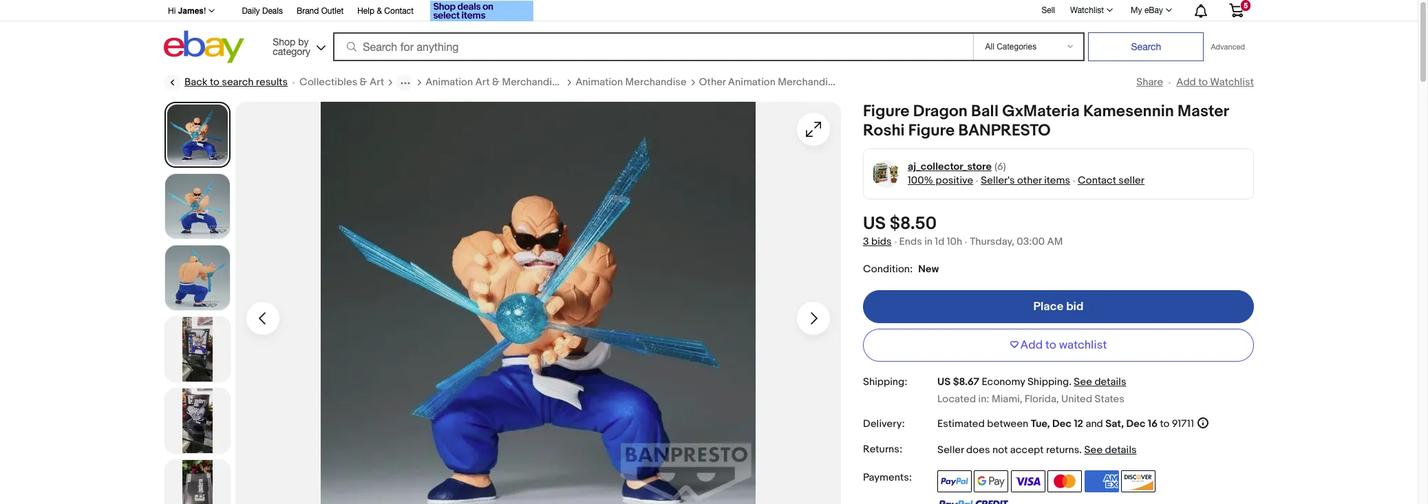 Task type: vqa. For each thing, say whether or not it's contained in the screenshot.
the to
yes



Task type: locate. For each thing, give the bounding box(es) containing it.
3 merchandise from the left
[[778, 76, 840, 89]]

. down 12
[[1080, 444, 1083, 457]]

animation for animation art & merchandise
[[426, 76, 473, 89]]

watchlist
[[1071, 6, 1105, 15], [1211, 76, 1255, 89]]

0 horizontal spatial merchandise
[[502, 76, 564, 89]]

am
[[1048, 235, 1064, 249]]

& inside account navigation
[[377, 6, 382, 16]]

picture 5 of 8 image
[[165, 389, 230, 454]]

us up 3 bids link
[[864, 213, 886, 235]]

to for watchlist
[[1199, 76, 1209, 89]]

art
[[370, 76, 384, 89], [476, 76, 490, 89]]

to inside button
[[1046, 339, 1057, 353]]

picture 6 of 8 image
[[165, 461, 230, 505]]

add to watchlist
[[1177, 76, 1255, 89]]

add inside button
[[1021, 339, 1043, 353]]

condition:
[[864, 263, 913, 276]]

16
[[1148, 418, 1158, 431]]

. up united
[[1070, 376, 1072, 389]]

new
[[919, 263, 939, 276]]

2 horizontal spatial merchandise
[[778, 76, 840, 89]]

1 horizontal spatial contact
[[1078, 174, 1117, 187]]

discover image
[[1122, 471, 1156, 493]]

us up located
[[938, 376, 951, 389]]

0 vertical spatial add
[[1177, 76, 1197, 89]]

to right the back
[[210, 76, 220, 89]]

0 horizontal spatial us
[[864, 213, 886, 235]]

aj_collector_store link
[[908, 160, 992, 174]]

& for contact
[[377, 6, 382, 16]]

advanced
[[1212, 43, 1246, 51]]

0 vertical spatial contact
[[384, 6, 414, 16]]

add for add to watchlist
[[1177, 76, 1197, 89]]

brand
[[297, 6, 319, 16]]

returns:
[[864, 443, 903, 456]]

to up the master
[[1199, 76, 1209, 89]]

1 vertical spatial add
[[1021, 339, 1043, 353]]

back
[[185, 76, 208, 89]]

1 horizontal spatial merchandise
[[626, 76, 687, 89]]

see details link up states
[[1074, 376, 1127, 389]]

see up united
[[1074, 376, 1093, 389]]

details
[[1095, 376, 1127, 389], [1106, 444, 1137, 457]]

picture 4 of 8 image
[[165, 317, 230, 382]]

us for us $8.50
[[864, 213, 886, 235]]

2 animation from the left
[[576, 76, 623, 89]]

0 vertical spatial watchlist
[[1071, 6, 1105, 15]]

0 horizontal spatial watchlist
[[1071, 6, 1105, 15]]

dec left 12
[[1053, 418, 1072, 431]]

1 merchandise from the left
[[502, 76, 564, 89]]

place bid button
[[864, 291, 1255, 324]]

seller
[[938, 444, 964, 457]]

1 animation from the left
[[426, 76, 473, 89]]

0 horizontal spatial animation
[[426, 76, 473, 89]]

place
[[1034, 300, 1064, 314]]

1 vertical spatial see details link
[[1085, 444, 1137, 457]]

1 vertical spatial us
[[938, 376, 951, 389]]

None submit
[[1089, 32, 1205, 61]]

collectibles & art link
[[300, 76, 384, 90]]

hi james !
[[168, 6, 206, 16]]

0 horizontal spatial contact
[[384, 6, 414, 16]]

advanced link
[[1205, 33, 1253, 61]]

contact right help
[[384, 6, 414, 16]]

outlet
[[321, 6, 344, 16]]

& for art
[[360, 76, 367, 89]]

0 vertical spatial us
[[864, 213, 886, 235]]

daily deals
[[242, 6, 283, 16]]

miami,
[[992, 394, 1023, 407]]

to for watchlist
[[1046, 339, 1057, 353]]

details inside us $8.67 economy shipping . see details located in: miami, florida, united states
[[1095, 376, 1127, 389]]

gxmateria
[[1003, 102, 1080, 121]]

add to watchlist button
[[864, 329, 1255, 362]]

dec
[[1053, 418, 1072, 431], [1127, 418, 1146, 431]]

not
[[993, 444, 1008, 457]]

1 horizontal spatial add
[[1177, 76, 1197, 89]]

10h
[[947, 235, 963, 249]]

100% positive
[[908, 174, 974, 187]]

located
[[938, 394, 977, 407]]

0 vertical spatial .
[[1070, 376, 1072, 389]]

merchandise
[[502, 76, 564, 89], [626, 76, 687, 89], [778, 76, 840, 89]]

figure
[[864, 102, 910, 121], [909, 121, 955, 140]]

animation
[[426, 76, 473, 89], [576, 76, 623, 89], [728, 76, 776, 89]]

other animation merchandise link
[[699, 76, 840, 90]]

0 horizontal spatial art
[[370, 76, 384, 89]]

economy
[[982, 376, 1026, 389]]

payments:
[[864, 471, 912, 484]]

1 horizontal spatial art
[[476, 76, 490, 89]]

between
[[988, 418, 1029, 431]]

0 horizontal spatial &
[[360, 76, 367, 89]]

seller
[[1119, 174, 1145, 187]]

0 horizontal spatial dec
[[1053, 418, 1072, 431]]

us inside us $8.67 economy shipping . see details located in: miami, florida, united states
[[938, 376, 951, 389]]

& inside 'link'
[[360, 76, 367, 89]]

watchlist link
[[1063, 2, 1120, 19]]

my ebay
[[1131, 6, 1164, 15]]

.
[[1070, 376, 1072, 389], [1080, 444, 1083, 457]]

contact left seller
[[1078, 174, 1117, 187]]

animation merchandise link
[[576, 76, 687, 90]]

add up shipping
[[1021, 339, 1043, 353]]

3 animation from the left
[[728, 76, 776, 89]]

help
[[358, 6, 375, 16]]

add up the master
[[1177, 76, 1197, 89]]

share button
[[1137, 76, 1164, 89]]

seller's other items link
[[981, 174, 1071, 187]]

1 art from the left
[[370, 76, 384, 89]]

1 horizontal spatial watchlist
[[1211, 76, 1255, 89]]

1 vertical spatial .
[[1080, 444, 1083, 457]]

to
[[210, 76, 220, 89], [1199, 76, 1209, 89], [1046, 339, 1057, 353], [1161, 418, 1170, 431]]

my ebay link
[[1124, 2, 1179, 19]]

100% positive link
[[908, 174, 974, 187]]

deals
[[262, 6, 283, 16]]

figure up aj_collector_store
[[909, 121, 955, 140]]

2 horizontal spatial animation
[[728, 76, 776, 89]]

contact inside help & contact link
[[384, 6, 414, 16]]

add
[[1177, 76, 1197, 89], [1021, 339, 1043, 353]]

details down sat,
[[1106, 444, 1137, 457]]

merchandise inside animation art & merchandise link
[[502, 76, 564, 89]]

0 vertical spatial see
[[1074, 376, 1093, 389]]

dec left 16 at bottom right
[[1127, 418, 1146, 431]]

shop by category
[[273, 36, 310, 57]]

get an extra 15% off image
[[430, 1, 534, 21]]

watchlist right the sell
[[1071, 6, 1105, 15]]

0 horizontal spatial add
[[1021, 339, 1043, 353]]

returns
[[1047, 444, 1080, 457]]

91711
[[1173, 418, 1195, 431]]

other
[[699, 76, 726, 89]]

shop
[[273, 36, 296, 47]]

0 vertical spatial details
[[1095, 376, 1127, 389]]

1 horizontal spatial dec
[[1127, 418, 1146, 431]]

Search for anything text field
[[335, 34, 971, 60]]

add for add to watchlist
[[1021, 339, 1043, 353]]

results
[[256, 76, 288, 89]]

us for us $8.67 economy shipping . see details located in: miami, florida, united states
[[938, 376, 951, 389]]

details up states
[[1095, 376, 1127, 389]]

1 horizontal spatial &
[[377, 6, 382, 16]]

1 horizontal spatial us
[[938, 376, 951, 389]]

1 vertical spatial watchlist
[[1211, 76, 1255, 89]]

help & contact link
[[358, 4, 414, 19]]

to left watchlist
[[1046, 339, 1057, 353]]

place bid
[[1034, 300, 1084, 314]]

see down and at the bottom of page
[[1085, 444, 1103, 457]]

watchlist down advanced link
[[1211, 76, 1255, 89]]

search
[[222, 76, 254, 89]]

100%
[[908, 174, 934, 187]]

0 horizontal spatial .
[[1070, 376, 1072, 389]]

to inside 'link'
[[210, 76, 220, 89]]

2 merchandise from the left
[[626, 76, 687, 89]]

collectibles & art
[[300, 76, 384, 89]]

see details link down sat,
[[1085, 444, 1137, 457]]

1 horizontal spatial animation
[[576, 76, 623, 89]]



Task type: describe. For each thing, give the bounding box(es) containing it.
positive
[[936, 174, 974, 187]]

2 dec from the left
[[1127, 418, 1146, 431]]

ball
[[972, 102, 999, 121]]

items
[[1045, 174, 1071, 187]]

(6)
[[995, 160, 1007, 174]]

3 bids link
[[864, 235, 892, 249]]

ends in 1d 10h
[[900, 235, 963, 249]]

back to search results
[[185, 76, 288, 89]]

none submit inside shop by category banner
[[1089, 32, 1205, 61]]

estimated
[[938, 418, 985, 431]]

brand outlet
[[297, 6, 344, 16]]

animation art & merchandise
[[426, 76, 564, 89]]

my
[[1131, 6, 1143, 15]]

thursday, 03:00 am
[[970, 235, 1064, 249]]

hi
[[168, 6, 176, 16]]

delivery:
[[864, 418, 905, 431]]

does
[[967, 444, 991, 457]]

aj_collector_store (6)
[[908, 160, 1007, 174]]

watchlist inside account navigation
[[1071, 6, 1105, 15]]

sat,
[[1106, 418, 1125, 431]]

see inside us $8.67 economy shipping . see details located in: miami, florida, united states
[[1074, 376, 1093, 389]]

paypal credit image
[[938, 500, 1010, 505]]

banpresto
[[959, 121, 1051, 140]]

picture 2 of 8 image
[[165, 174, 230, 239]]

ends
[[900, 235, 923, 249]]

visa image
[[1011, 471, 1046, 493]]

sell link
[[1036, 5, 1062, 15]]

!
[[204, 6, 206, 16]]

kamesennin
[[1084, 102, 1175, 121]]

help & contact
[[358, 6, 414, 16]]

aj_collector_store
[[908, 160, 992, 174]]

and
[[1086, 418, 1104, 431]]

american express image
[[1085, 471, 1119, 493]]

to right 16 at bottom right
[[1161, 418, 1170, 431]]

add to watchlist
[[1021, 339, 1108, 353]]

condition: new
[[864, 263, 939, 276]]

3 bids
[[864, 235, 892, 249]]

bids
[[872, 235, 892, 249]]

$8.50
[[890, 213, 937, 235]]

shop by category button
[[267, 31, 329, 60]]

florida,
[[1025, 394, 1060, 407]]

us $8.50
[[864, 213, 937, 235]]

animation art & merchandise link
[[426, 76, 564, 90]]

2 art from the left
[[476, 76, 490, 89]]

art inside 'link'
[[370, 76, 384, 89]]

shop by category banner
[[160, 0, 1255, 67]]

1d
[[935, 235, 945, 249]]

. inside us $8.67 economy shipping . see details located in: miami, florida, united states
[[1070, 376, 1072, 389]]

1 horizontal spatial .
[[1080, 444, 1083, 457]]

figure left 'dragon'
[[864, 102, 910, 121]]

share
[[1137, 76, 1164, 89]]

1 dec from the left
[[1053, 418, 1072, 431]]

back to search results link
[[164, 74, 288, 91]]

merchandise inside other animation merchandise link
[[778, 76, 840, 89]]

google pay image
[[975, 471, 1009, 493]]

ebay
[[1145, 6, 1164, 15]]

to for search
[[210, 76, 220, 89]]

12
[[1074, 418, 1084, 431]]

dragon
[[914, 102, 968, 121]]

states
[[1095, 394, 1125, 407]]

aj_collector_store image
[[872, 160, 900, 188]]

daily deals link
[[242, 4, 283, 19]]

seller's
[[981, 174, 1015, 187]]

account navigation
[[160, 0, 1255, 23]]

brand outlet link
[[297, 4, 344, 19]]

animation for animation merchandise
[[576, 76, 623, 89]]

picture 3 of 8 image
[[165, 246, 230, 311]]

2 horizontal spatial &
[[492, 76, 500, 89]]

bid
[[1067, 300, 1084, 314]]

0 vertical spatial see details link
[[1074, 376, 1127, 389]]

in
[[925, 235, 933, 249]]

1 vertical spatial contact
[[1078, 174, 1117, 187]]

us $8.67 economy shipping . see details located in: miami, florida, united states
[[938, 376, 1127, 407]]

add to watchlist link
[[1177, 76, 1255, 89]]

accept
[[1011, 444, 1044, 457]]

other
[[1018, 174, 1042, 187]]

animation merchandise
[[576, 76, 687, 89]]

shipping
[[1028, 376, 1070, 389]]

3
[[864, 235, 869, 249]]

category
[[273, 46, 310, 57]]

figure dragon ball gxmateria kamesennin master roshi figure banpresto - picture 1 of 8 image
[[236, 102, 841, 505]]

united
[[1062, 394, 1093, 407]]

master card image
[[1048, 471, 1083, 493]]

paypal image
[[938, 471, 972, 493]]

picture 1 of 8 image
[[166, 103, 229, 167]]

$8.67
[[953, 376, 980, 389]]

by
[[298, 36, 309, 47]]

1 vertical spatial see
[[1085, 444, 1103, 457]]

other animation merchandise
[[699, 76, 840, 89]]

seller does not accept returns . see details
[[938, 444, 1137, 457]]

merchandise inside animation merchandise link
[[626, 76, 687, 89]]

1 vertical spatial details
[[1106, 444, 1137, 457]]

estimated between tue, dec 12 and sat, dec 16 to 91711
[[938, 418, 1195, 431]]

figure dragon ball gxmateria kamesennin master roshi figure banpresto
[[864, 102, 1229, 140]]

thursday,
[[970, 235, 1015, 249]]

contact seller
[[1078, 174, 1145, 187]]

roshi
[[864, 121, 905, 140]]

daily
[[242, 6, 260, 16]]

03:00
[[1017, 235, 1045, 249]]



